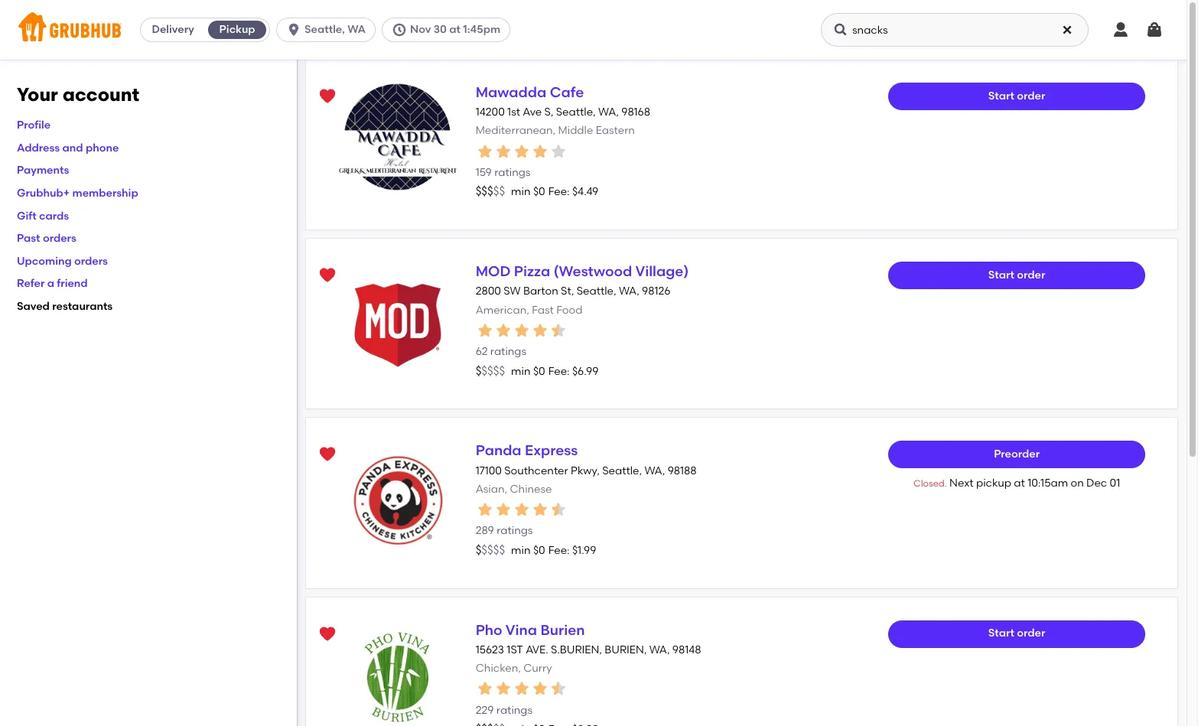 Task type: locate. For each thing, give the bounding box(es) containing it.
orders for upcoming orders
[[74, 255, 108, 268]]

$$$$$ down 62
[[476, 364, 505, 378]]

min down 62 ratings
[[511, 365, 531, 378]]

(westwood
[[554, 263, 632, 280]]

2 horizontal spatial svg image
[[1146, 21, 1164, 39]]

start order for pho vina burien
[[989, 627, 1046, 640]]

$0 for (westwood
[[533, 365, 545, 378]]

1 $0 from the top
[[533, 185, 545, 198]]

wa,
[[598, 106, 619, 119], [619, 285, 640, 298], [645, 464, 665, 477], [649, 643, 670, 656]]

$$$$$ for (westwood
[[476, 364, 505, 378]]

2 $$$$$ from the top
[[476, 364, 505, 378]]

0 vertical spatial at
[[449, 23, 461, 36]]

chicken,
[[476, 662, 521, 675]]

2 vertical spatial saved restaurant image
[[318, 625, 337, 643]]

0 vertical spatial start
[[989, 89, 1015, 102]]

fee: left $1.99
[[548, 544, 570, 557]]

1 $$$$$ from the top
[[476, 185, 505, 198]]

your
[[17, 83, 58, 106]]

order
[[1017, 89, 1046, 102], [1017, 269, 1046, 282], [1017, 627, 1046, 640]]

order for mawadda cafe
[[1017, 89, 1046, 102]]

2 vertical spatial start order
[[989, 627, 1046, 640]]

mediterranean,
[[476, 124, 556, 137]]

3 $$$$$ from the top
[[476, 543, 505, 557]]

past orders
[[17, 232, 76, 245]]

wa, inside pho vina burien 15623 1st ave. s.burien, burien, wa, 98148 chicken, curry
[[649, 643, 670, 656]]

ratings right 289
[[497, 525, 533, 538]]

1 vertical spatial start
[[989, 269, 1015, 282]]

svg image inside seattle, wa button
[[286, 22, 302, 37]]

1:45pm
[[463, 23, 501, 36]]

1 min from the top
[[511, 185, 531, 198]]

3 $0 from the top
[[533, 544, 545, 557]]

1 order from the top
[[1017, 89, 1046, 102]]

2 start order button from the top
[[889, 262, 1146, 289]]

orders for past orders
[[43, 232, 76, 245]]

1 horizontal spatial svg image
[[1112, 21, 1130, 39]]

seattle, inside mod pizza (westwood village) 2800 sw barton st, seattle, wa, 98126 american, fast food
[[577, 285, 616, 298]]

wa, left 98188
[[645, 464, 665, 477]]

3 start from the top
[[989, 627, 1015, 640]]

$ down 62
[[476, 364, 482, 378]]

seattle, inside panda express 17100 southcenter pkwy, seattle, wa, 98188 asian, chinese
[[602, 464, 642, 477]]

payments link
[[17, 164, 69, 177]]

ratings for 14200
[[494, 166, 531, 179]]

3 saved restaurant button from the top
[[314, 441, 341, 469]]

min down 159 ratings
[[511, 185, 531, 198]]

2 saved restaurant image from the top
[[318, 446, 337, 464]]

2 fee: from the top
[[548, 365, 570, 378]]

2 $ from the top
[[476, 543, 482, 557]]

1 horizontal spatial svg image
[[392, 22, 407, 37]]

fee: left "$6.99"
[[548, 365, 570, 378]]

1 vertical spatial $0
[[533, 365, 545, 378]]

2 saved restaurant button from the top
[[314, 262, 341, 289]]

cafe
[[550, 83, 584, 101]]

$0
[[533, 185, 545, 198], [533, 365, 545, 378], [533, 544, 545, 557]]

village)
[[636, 263, 689, 280]]

0 vertical spatial $0
[[533, 185, 545, 198]]

$1.99
[[572, 544, 596, 557]]

ratings
[[494, 166, 531, 179], [490, 345, 527, 358], [497, 525, 533, 538], [497, 704, 533, 717]]

min for (westwood
[[511, 365, 531, 378]]

profile
[[17, 119, 51, 132]]

2 start order from the top
[[989, 269, 1046, 282]]

4 saved restaurant button from the top
[[314, 620, 341, 648]]

at
[[449, 23, 461, 36], [1014, 477, 1025, 490]]

panda
[[476, 442, 522, 459]]

american,
[[476, 304, 529, 317]]

0 vertical spatial order
[[1017, 89, 1046, 102]]

grubhub+ membership
[[17, 187, 138, 200]]

svg image
[[1112, 21, 1130, 39], [1146, 21, 1164, 39], [833, 22, 849, 37]]

st,
[[561, 285, 574, 298]]

3 start order from the top
[[989, 627, 1046, 640]]

mawadda
[[476, 83, 547, 101]]

1 vertical spatial start order
[[989, 269, 1046, 282]]

0 vertical spatial min
[[511, 185, 531, 198]]

1 vertical spatial start order button
[[889, 262, 1146, 289]]

mawadda cafe link
[[476, 83, 584, 101]]

1 start order from the top
[[989, 89, 1046, 102]]

0 vertical spatial fee:
[[548, 185, 570, 198]]

17100
[[476, 464, 502, 477]]

seattle,
[[305, 23, 345, 36], [556, 106, 596, 119], [577, 285, 616, 298], [602, 464, 642, 477]]

0 vertical spatial orders
[[43, 232, 76, 245]]

cards
[[39, 209, 69, 222]]

saved restaurant button for pho
[[314, 620, 341, 648]]

saved
[[17, 300, 50, 313]]

$$$$$ down 159
[[476, 185, 505, 198]]

refer a friend link
[[17, 277, 88, 290]]

star icon image
[[476, 142, 494, 161], [494, 142, 512, 161], [512, 142, 531, 161], [531, 142, 549, 161], [549, 142, 568, 161], [476, 321, 494, 340], [494, 321, 512, 340], [512, 321, 531, 340], [531, 321, 549, 340], [549, 321, 568, 340], [549, 321, 568, 340], [476, 501, 494, 519], [494, 501, 512, 519], [512, 501, 531, 519], [531, 501, 549, 519], [549, 501, 568, 519], [549, 501, 568, 519], [476, 680, 494, 698], [494, 680, 512, 698], [512, 680, 531, 698], [531, 680, 549, 698], [549, 680, 568, 698], [549, 680, 568, 698]]

1 $ from the top
[[476, 364, 482, 378]]

2 vertical spatial start
[[989, 627, 1015, 640]]

62 ratings
[[476, 345, 527, 358]]

2 vertical spatial start order button
[[889, 620, 1146, 648]]

middle
[[558, 124, 593, 137]]

burien,
[[605, 643, 647, 656]]

orders up "upcoming orders" link
[[43, 232, 76, 245]]

wa, left 98126
[[619, 285, 640, 298]]

1 saved restaurant button from the top
[[314, 83, 341, 110]]

$$$$$
[[476, 185, 505, 198], [476, 364, 505, 378], [476, 543, 505, 557]]

seattle, down (westwood
[[577, 285, 616, 298]]

289 ratings
[[476, 525, 533, 538]]

restaurants
[[52, 300, 113, 313]]

min for 17100
[[511, 544, 531, 557]]

1 fee: from the top
[[548, 185, 570, 198]]

address and phone link
[[17, 141, 119, 154]]

southcenter
[[505, 464, 568, 477]]

delivery
[[152, 23, 194, 36]]

0 vertical spatial $$$$$
[[476, 185, 505, 198]]

2 order from the top
[[1017, 269, 1046, 282]]

start order button for mawadda cafe
[[889, 83, 1146, 110]]

0 vertical spatial $
[[476, 364, 482, 378]]

2 horizontal spatial svg image
[[1061, 24, 1074, 36]]

phone
[[86, 141, 119, 154]]

2 vertical spatial $0
[[533, 544, 545, 557]]

seattle, right pkwy,
[[602, 464, 642, 477]]

seattle, inside mawadda cafe 14200 1st ave s, seattle, wa, 98168 mediterranean, middle eastern
[[556, 106, 596, 119]]

at right 30
[[449, 23, 461, 36]]

main navigation navigation
[[0, 0, 1187, 60]]

start order for mod pizza (westwood village)
[[989, 269, 1046, 282]]

0 horizontal spatial at
[[449, 23, 461, 36]]

$0 left $1.99
[[533, 544, 545, 557]]

orders up friend
[[74, 255, 108, 268]]

dec
[[1087, 477, 1108, 490]]

2 vertical spatial order
[[1017, 627, 1046, 640]]

2 start from the top
[[989, 269, 1015, 282]]

1 vertical spatial at
[[1014, 477, 1025, 490]]

3 min from the top
[[511, 544, 531, 557]]

$0 left $4.49
[[533, 185, 545, 198]]

01
[[1110, 477, 1121, 490]]

wa, inside mawadda cafe 14200 1st ave s, seattle, wa, 98168 mediterranean, middle eastern
[[598, 106, 619, 119]]

fee: for (westwood
[[548, 365, 570, 378]]

159
[[476, 166, 492, 179]]

start order button
[[889, 83, 1146, 110], [889, 262, 1146, 289], [889, 620, 1146, 648]]

ratings right "229"
[[497, 704, 533, 717]]

chinese
[[510, 483, 552, 496]]

1 start from the top
[[989, 89, 1015, 102]]

1 vertical spatial $$$$$
[[476, 364, 505, 378]]

min
[[511, 185, 531, 198], [511, 365, 531, 378], [511, 544, 531, 557]]

ratings for (westwood
[[490, 345, 527, 358]]

pho
[[476, 621, 503, 639]]

seattle, wa
[[305, 23, 366, 36]]

svg image
[[286, 22, 302, 37], [392, 22, 407, 37], [1061, 24, 1074, 36]]

2 vertical spatial $$$$$
[[476, 543, 505, 557]]

0 vertical spatial start order
[[989, 89, 1046, 102]]

min for 14200
[[511, 185, 531, 198]]

289
[[476, 525, 494, 538]]

min down 289 ratings
[[511, 544, 531, 557]]

1 vertical spatial order
[[1017, 269, 1046, 282]]

saved restaurant image
[[318, 87, 337, 106], [318, 446, 337, 464], [318, 625, 337, 643]]

panda express logo image
[[338, 441, 457, 560]]

food
[[557, 304, 583, 317]]

1 vertical spatial $
[[476, 543, 482, 557]]

1 vertical spatial min
[[511, 365, 531, 378]]

svg image inside nov 30 at 1:45pm button
[[392, 22, 407, 37]]

159 ratings
[[476, 166, 531, 179]]

0 vertical spatial start order button
[[889, 83, 1146, 110]]

1 vertical spatial saved restaurant image
[[318, 446, 337, 464]]

mod pizza (westwood village) logo image
[[338, 262, 457, 381]]

saved restaurant button
[[314, 83, 341, 110], [314, 262, 341, 289], [314, 441, 341, 469], [314, 620, 341, 648]]

3 fee: from the top
[[548, 544, 570, 557]]

2 min from the top
[[511, 365, 531, 378]]

3 order from the top
[[1017, 627, 1046, 640]]

wa, left 98148
[[649, 643, 670, 656]]

at right the pickup
[[1014, 477, 1025, 490]]

$0 left "$6.99"
[[533, 365, 545, 378]]

0 horizontal spatial svg image
[[286, 22, 302, 37]]

s,
[[545, 106, 554, 119]]

nov
[[410, 23, 431, 36]]

2 vertical spatial min
[[511, 544, 531, 557]]

start order
[[989, 89, 1046, 102], [989, 269, 1046, 282], [989, 627, 1046, 640]]

a
[[47, 277, 54, 290]]

closed
[[914, 479, 945, 489]]

ratings right 159
[[494, 166, 531, 179]]

upcoming orders link
[[17, 255, 108, 268]]

pkwy,
[[571, 464, 600, 477]]

seattle, inside button
[[305, 23, 345, 36]]

$$$$$ down 289
[[476, 543, 505, 557]]

wa, up eastern
[[598, 106, 619, 119]]

ratings right 62
[[490, 345, 527, 358]]

3 start order button from the top
[[889, 620, 1146, 648]]

1 vertical spatial orders
[[74, 255, 108, 268]]

3 saved restaurant image from the top
[[318, 625, 337, 643]]

seattle, up 'middle' at the top left
[[556, 106, 596, 119]]

229
[[476, 704, 494, 717]]

$6.99
[[572, 365, 599, 378]]

$ for mod pizza (westwood village)
[[476, 364, 482, 378]]

fee: left $4.49
[[548, 185, 570, 198]]

fee: for 17100
[[548, 544, 570, 557]]

$ down 289
[[476, 543, 482, 557]]

wa, inside panda express 17100 southcenter pkwy, seattle, wa, 98188 asian, chinese
[[645, 464, 665, 477]]

seattle, left wa on the left of the page
[[305, 23, 345, 36]]

1 vertical spatial fee:
[[548, 365, 570, 378]]

1 start order button from the top
[[889, 83, 1146, 110]]

2 $0 from the top
[[533, 365, 545, 378]]

2 vertical spatial fee:
[[548, 544, 570, 557]]

1 saved restaurant image from the top
[[318, 87, 337, 106]]

0 vertical spatial saved restaurant image
[[318, 87, 337, 106]]

at inside button
[[449, 23, 461, 36]]



Task type: vqa. For each thing, say whether or not it's contained in the screenshot.
pickup
yes



Task type: describe. For each thing, give the bounding box(es) containing it.
eastern
[[596, 124, 635, 137]]

panda express link
[[476, 442, 578, 459]]

saved restaurant image for mawadda cafe
[[318, 87, 337, 106]]

address and phone
[[17, 141, 119, 154]]

$ for panda express
[[476, 543, 482, 557]]

vina
[[506, 621, 537, 639]]

fast
[[532, 304, 554, 317]]

order for pho vina burien
[[1017, 627, 1046, 640]]

pho vina burien 15623 1st ave. s.burien, burien, wa, 98148 chicken, curry
[[476, 621, 702, 675]]

fee: for 14200
[[548, 185, 570, 198]]

next
[[950, 477, 974, 490]]

friend
[[57, 277, 88, 290]]

nov 30 at 1:45pm
[[410, 23, 501, 36]]

panda express 17100 southcenter pkwy, seattle, wa, 98188 asian, chinese
[[476, 442, 697, 496]]

sw
[[504, 285, 521, 298]]

pickup
[[976, 477, 1012, 490]]

saved restaurant image for panda express
[[318, 446, 337, 464]]

1st
[[507, 643, 523, 656]]

$0 for 17100
[[533, 544, 545, 557]]

98126
[[642, 285, 671, 298]]

past
[[17, 232, 40, 245]]

curry
[[524, 662, 552, 675]]

gift cards link
[[17, 209, 69, 222]]

saved restaurant button for mod
[[314, 262, 341, 289]]

closed . next pickup at 10:15am on dec 01
[[914, 477, 1121, 490]]

barton
[[523, 285, 558, 298]]

grubhub+
[[17, 187, 70, 200]]

ave
[[523, 106, 542, 119]]

saved restaurant image
[[318, 266, 337, 285]]

express
[[525, 442, 578, 459]]

start for mawadda cafe
[[989, 89, 1015, 102]]

payments
[[17, 164, 69, 177]]

wa, inside mod pizza (westwood village) 2800 sw barton st, seattle, wa, 98126 american, fast food
[[619, 285, 640, 298]]

98168
[[622, 106, 651, 119]]

saved restaurant button for panda
[[314, 441, 341, 469]]

grubhub+ membership link
[[17, 187, 138, 200]]

ratings for 17100
[[497, 525, 533, 538]]

preorder
[[994, 448, 1040, 461]]

mawadda cafe logo image
[[338, 83, 457, 202]]

upcoming orders
[[17, 255, 108, 268]]

saved restaurants
[[17, 300, 113, 313]]

start order for mawadda cafe
[[989, 89, 1046, 102]]

Search for food, convenience, alcohol... search field
[[821, 13, 1089, 47]]

$0 for 14200
[[533, 185, 545, 198]]

229 ratings
[[476, 704, 533, 717]]

pizza
[[514, 263, 550, 280]]

$$$$$ for 17100
[[476, 543, 505, 557]]

pho vina burien link
[[476, 621, 585, 639]]

ratings for burien
[[497, 704, 533, 717]]

past orders link
[[17, 232, 76, 245]]

upcoming
[[17, 255, 72, 268]]

order for mod pizza (westwood village)
[[1017, 269, 1046, 282]]

refer
[[17, 277, 45, 290]]

account
[[62, 83, 139, 106]]

98148
[[673, 643, 702, 656]]

profile link
[[17, 119, 51, 132]]

seattle, wa button
[[276, 18, 382, 42]]

svg image for seattle, wa
[[286, 22, 302, 37]]

membership
[[72, 187, 138, 200]]

mod
[[476, 263, 511, 280]]

0 horizontal spatial svg image
[[833, 22, 849, 37]]

start for pho vina burien
[[989, 627, 1015, 640]]

$$$$$ for 14200
[[476, 185, 505, 198]]

svg image for nov 30 at 1:45pm
[[392, 22, 407, 37]]

start order button for pho vina burien
[[889, 620, 1146, 648]]

on
[[1071, 477, 1084, 490]]

wa
[[348, 23, 366, 36]]

1 horizontal spatial at
[[1014, 477, 1025, 490]]

and
[[62, 141, 83, 154]]

min $0 fee: $6.99
[[511, 365, 599, 378]]

saved restaurant image for pho vina burien
[[318, 625, 337, 643]]

refer a friend
[[17, 277, 88, 290]]

asian,
[[476, 483, 507, 496]]

pickup
[[219, 23, 255, 36]]

nov 30 at 1:45pm button
[[382, 18, 517, 42]]

pho vina burien logo image
[[338, 620, 457, 726]]

address
[[17, 141, 60, 154]]

10:15am
[[1028, 477, 1068, 490]]

gift
[[17, 209, 36, 222]]

preorder button
[[889, 441, 1146, 469]]

$4.49
[[572, 185, 599, 198]]

min $0 fee: $1.99
[[511, 544, 596, 557]]

15623
[[476, 643, 504, 656]]

start for mod pizza (westwood village)
[[989, 269, 1015, 282]]

mod pizza (westwood village) 2800 sw barton st, seattle, wa, 98126 american, fast food
[[476, 263, 689, 317]]

ave.
[[526, 643, 549, 656]]

98188
[[668, 464, 697, 477]]

delivery button
[[141, 18, 205, 42]]

saved restaurant button for mawadda
[[314, 83, 341, 110]]

62
[[476, 345, 488, 358]]

pickup button
[[205, 18, 269, 42]]

$$$
[[476, 185, 493, 198]]

start order button for mod pizza (westwood village)
[[889, 262, 1146, 289]]

mawadda cafe 14200 1st ave s, seattle, wa, 98168 mediterranean, middle eastern
[[476, 83, 651, 137]]

mod pizza (westwood village) link
[[476, 263, 689, 280]]

s.burien,
[[551, 643, 602, 656]]

30
[[434, 23, 447, 36]]



